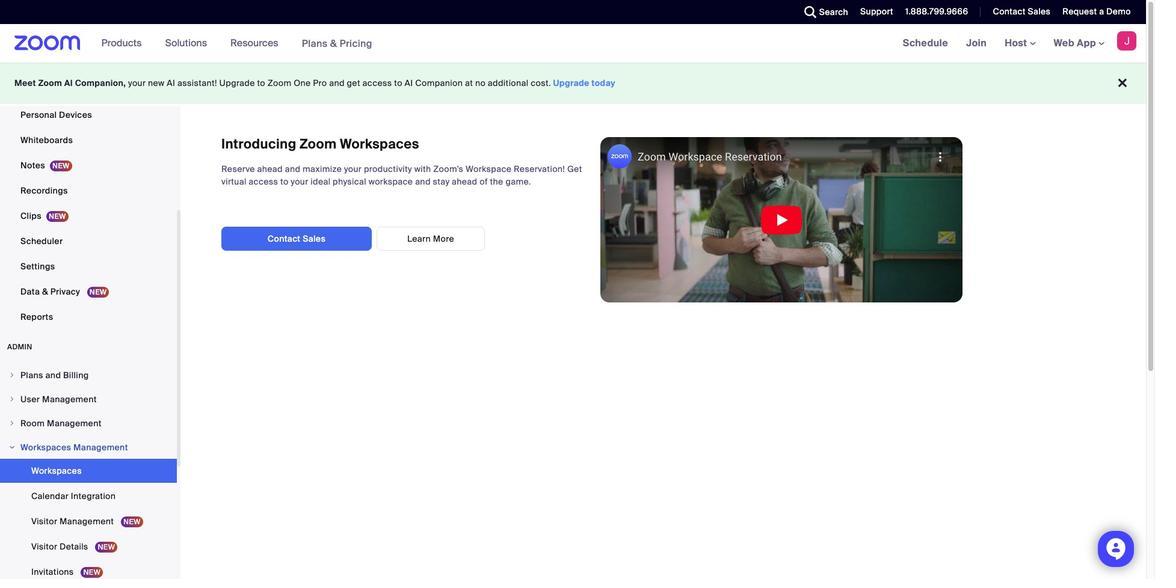 Task type: vqa. For each thing, say whether or not it's contained in the screenshot.
the bottom sales
yes



Task type: locate. For each thing, give the bounding box(es) containing it.
support link
[[852, 0, 897, 24], [861, 6, 894, 17]]

ideal
[[311, 176, 331, 187]]

visitor management
[[31, 516, 116, 527]]

visitor for visitor management
[[31, 516, 57, 527]]

and inside "meet zoom ai companion," footer
[[329, 78, 345, 88]]

and left billing
[[45, 370, 61, 381]]

0 horizontal spatial zoom
[[38, 78, 62, 88]]

pricing
[[340, 37, 372, 50]]

one
[[294, 78, 311, 88]]

0 vertical spatial sales
[[1028, 6, 1051, 17]]

workspaces down the 'room'
[[20, 442, 71, 453]]

1 horizontal spatial contact
[[993, 6, 1026, 17]]

and left get on the left
[[329, 78, 345, 88]]

ahead
[[257, 164, 283, 175], [452, 176, 478, 187]]

ahead down introducing
[[257, 164, 283, 175]]

0 vertical spatial access
[[363, 78, 392, 88]]

devices
[[59, 110, 92, 120]]

0 vertical spatial your
[[128, 78, 146, 88]]

contact sales
[[993, 6, 1051, 17], [268, 234, 326, 244]]

access down reserve
[[249, 176, 278, 187]]

whiteboards link
[[0, 128, 177, 152]]

1 horizontal spatial ai
[[167, 78, 175, 88]]

solutions button
[[165, 24, 212, 63]]

management down "calendar integration" link
[[60, 516, 114, 527]]

management up workspaces management
[[47, 418, 102, 429]]

to down resources dropdown button
[[257, 78, 265, 88]]

access right get on the left
[[363, 78, 392, 88]]

get
[[347, 78, 360, 88]]

zoom
[[38, 78, 62, 88], [268, 78, 292, 88], [300, 135, 337, 153]]

0 horizontal spatial contact sales
[[268, 234, 326, 244]]

0 vertical spatial plans
[[302, 37, 328, 50]]

1 horizontal spatial to
[[280, 176, 289, 187]]

upgrade down product information navigation
[[219, 78, 255, 88]]

2 vertical spatial right image
[[8, 444, 16, 451]]

contact
[[993, 6, 1026, 17], [268, 234, 301, 244]]

to left ideal
[[280, 176, 289, 187]]

details
[[60, 542, 88, 552]]

0 horizontal spatial to
[[257, 78, 265, 88]]

1 horizontal spatial upgrade
[[553, 78, 590, 88]]

to left companion
[[394, 78, 403, 88]]

plans inside menu item
[[20, 370, 43, 381]]

integration
[[71, 491, 116, 502]]

workspaces up calendar
[[31, 466, 82, 477]]

2 vertical spatial workspaces
[[31, 466, 82, 477]]

right image inside workspaces management menu item
[[8, 444, 16, 451]]

2 horizontal spatial ai
[[405, 78, 413, 88]]

zoom right the meet
[[38, 78, 62, 88]]

companion
[[415, 78, 463, 88]]

request a demo link
[[1054, 0, 1146, 24], [1063, 6, 1131, 17]]

0 vertical spatial visitor
[[31, 516, 57, 527]]

room management
[[20, 418, 102, 429]]

zoom left "one"
[[268, 78, 292, 88]]

your inside "meet zoom ai companion," footer
[[128, 78, 146, 88]]

privacy
[[50, 286, 80, 297]]

1 vertical spatial access
[[249, 176, 278, 187]]

today
[[592, 78, 616, 88]]

reserve ahead and maximize your productivity with zoom's workspace reservation! get virtual access to your ideal physical workspace and stay ahead of the game.
[[221, 164, 582, 187]]

1 vertical spatial visitor
[[31, 542, 57, 552]]

your
[[128, 78, 146, 88], [344, 164, 362, 175], [291, 176, 309, 187]]

visitor details
[[31, 542, 91, 552]]

scheduler link
[[0, 229, 177, 253]]

1 vertical spatial plans
[[20, 370, 43, 381]]

plans up meet zoom ai companion, your new ai assistant! upgrade to zoom one pro and get access to ai companion at no additional cost. upgrade today at top
[[302, 37, 328, 50]]

join
[[967, 37, 987, 49]]

& right data
[[42, 286, 48, 297]]

0 vertical spatial ahead
[[257, 164, 283, 175]]

management for visitor management
[[60, 516, 114, 527]]

upgrade today link
[[553, 78, 616, 88]]

support
[[861, 6, 894, 17]]

& inside product information navigation
[[330, 37, 337, 50]]

1 horizontal spatial access
[[363, 78, 392, 88]]

1 horizontal spatial your
[[291, 176, 309, 187]]

at
[[465, 78, 473, 88]]

workspaces inside "workspaces" link
[[31, 466, 82, 477]]

0 vertical spatial right image
[[8, 396, 16, 403]]

2 horizontal spatial zoom
[[300, 135, 337, 153]]

0 horizontal spatial sales
[[303, 234, 326, 244]]

introducing
[[221, 135, 296, 153]]

data & privacy
[[20, 286, 82, 297]]

workspaces management menu
[[0, 459, 177, 580]]

right image inside room management menu item
[[8, 420, 16, 427]]

sales down ideal
[[303, 234, 326, 244]]

management up "workspaces" link
[[73, 442, 128, 453]]

host
[[1005, 37, 1030, 49]]

your for new
[[128, 78, 146, 88]]

1 right image from the top
[[8, 396, 16, 403]]

visitor down calendar
[[31, 516, 57, 527]]

access inside "meet zoom ai companion," footer
[[363, 78, 392, 88]]

right image for user management
[[8, 396, 16, 403]]

plans inside product information navigation
[[302, 37, 328, 50]]

0 vertical spatial contact sales
[[993, 6, 1051, 17]]

new
[[148, 78, 165, 88]]

user management menu item
[[0, 388, 177, 411]]

1 vertical spatial workspaces
[[20, 442, 71, 453]]

visitor up invitations
[[31, 542, 57, 552]]

management for room management
[[47, 418, 102, 429]]

2 upgrade from the left
[[553, 78, 590, 88]]

2 horizontal spatial your
[[344, 164, 362, 175]]

assistant!
[[178, 78, 217, 88]]

0 vertical spatial &
[[330, 37, 337, 50]]

workspaces inside workspaces management menu item
[[20, 442, 71, 453]]

demo
[[1107, 6, 1131, 17]]

right image
[[8, 396, 16, 403], [8, 420, 16, 427], [8, 444, 16, 451]]

workspaces up productivity at the top of page
[[340, 135, 419, 153]]

3 right image from the top
[[8, 444, 16, 451]]

ai left companion, in the left top of the page
[[64, 78, 73, 88]]

workspaces
[[340, 135, 419, 153], [20, 442, 71, 453], [31, 466, 82, 477]]

2 right image from the top
[[8, 420, 16, 427]]

productivity
[[364, 164, 412, 175]]

cost.
[[531, 78, 551, 88]]

upgrade right 'cost.'
[[553, 78, 590, 88]]

reservation!
[[514, 164, 565, 175]]

0 horizontal spatial plans
[[20, 370, 43, 381]]

1 vertical spatial your
[[344, 164, 362, 175]]

right image inside 'user management' menu item
[[8, 396, 16, 403]]

workspace
[[369, 176, 413, 187]]

upgrade
[[219, 78, 255, 88], [553, 78, 590, 88]]

contact sales link
[[984, 0, 1054, 24], [993, 6, 1051, 17], [221, 227, 372, 251]]

plans
[[302, 37, 328, 50], [20, 370, 43, 381]]

& for pricing
[[330, 37, 337, 50]]

1 visitor from the top
[[31, 516, 57, 527]]

banner
[[0, 24, 1146, 63]]

0 horizontal spatial ai
[[64, 78, 73, 88]]

plans for plans and billing
[[20, 370, 43, 381]]

notes link
[[0, 153, 177, 178]]

1 horizontal spatial ahead
[[452, 176, 478, 187]]

1 vertical spatial ahead
[[452, 176, 478, 187]]

&
[[330, 37, 337, 50], [42, 286, 48, 297]]

introducing zoom workspaces
[[221, 135, 419, 153]]

meet zoom ai companion, footer
[[0, 63, 1146, 104]]

0 horizontal spatial contact
[[268, 234, 301, 244]]

workspaces for workspaces management
[[20, 442, 71, 453]]

web
[[1054, 37, 1075, 49]]

zoom up the "maximize"
[[300, 135, 337, 153]]

workspaces link
[[0, 459, 177, 483]]

ai right new in the top of the page
[[167, 78, 175, 88]]

calendar integration link
[[0, 484, 177, 509]]

management down billing
[[42, 394, 97, 405]]

join link
[[958, 24, 996, 63]]

& left pricing
[[330, 37, 337, 50]]

and
[[329, 78, 345, 88], [285, 164, 300, 175], [415, 176, 431, 187], [45, 370, 61, 381]]

invitations link
[[0, 560, 177, 580]]

& inside personal menu "menu"
[[42, 286, 48, 297]]

visitor management link
[[0, 510, 177, 534]]

management inside menu
[[60, 516, 114, 527]]

your up the physical
[[344, 164, 362, 175]]

ahead left of
[[452, 176, 478, 187]]

1 vertical spatial contact
[[268, 234, 301, 244]]

2 horizontal spatial to
[[394, 78, 403, 88]]

zoom for meet
[[38, 78, 62, 88]]

your for productivity
[[344, 164, 362, 175]]

your left new in the top of the page
[[128, 78, 146, 88]]

your left ideal
[[291, 176, 309, 187]]

0 horizontal spatial access
[[249, 176, 278, 187]]

plans right right icon
[[20, 370, 43, 381]]

0 horizontal spatial your
[[128, 78, 146, 88]]

whiteboards
[[20, 135, 73, 146]]

products
[[101, 37, 142, 49]]

0 vertical spatial contact
[[993, 6, 1026, 17]]

user management
[[20, 394, 97, 405]]

1 vertical spatial &
[[42, 286, 48, 297]]

maximize
[[303, 164, 342, 175]]

visitor
[[31, 516, 57, 527], [31, 542, 57, 552]]

reserve
[[221, 164, 255, 175]]

0 horizontal spatial &
[[42, 286, 48, 297]]

personal
[[20, 110, 57, 120]]

2 visitor from the top
[[31, 542, 57, 552]]

1 horizontal spatial &
[[330, 37, 337, 50]]

plans for plans & pricing
[[302, 37, 328, 50]]

room
[[20, 418, 45, 429]]

ai left companion
[[405, 78, 413, 88]]

host button
[[1005, 37, 1036, 49]]

1.888.799.9666
[[906, 6, 969, 17]]

1 vertical spatial contact sales
[[268, 234, 326, 244]]

ai
[[64, 78, 73, 88], [167, 78, 175, 88], [405, 78, 413, 88]]

1 vertical spatial right image
[[8, 420, 16, 427]]

sales up host dropdown button
[[1028, 6, 1051, 17]]

0 horizontal spatial upgrade
[[219, 78, 255, 88]]

1 horizontal spatial plans
[[302, 37, 328, 50]]



Task type: describe. For each thing, give the bounding box(es) containing it.
recordings link
[[0, 179, 177, 203]]

admin menu menu
[[0, 364, 177, 580]]

billing
[[63, 370, 89, 381]]

with
[[414, 164, 431, 175]]

plans and billing menu item
[[0, 364, 177, 387]]

schedule
[[903, 37, 948, 49]]

profile picture image
[[1118, 31, 1137, 51]]

2 ai from the left
[[167, 78, 175, 88]]

workspaces management
[[20, 442, 128, 453]]

companion,
[[75, 78, 126, 88]]

zoom for introducing
[[300, 135, 337, 153]]

recordings
[[20, 185, 68, 196]]

learn more link
[[377, 227, 485, 251]]

products button
[[101, 24, 147, 63]]

product information navigation
[[92, 24, 381, 63]]

calendar
[[31, 491, 69, 502]]

data & privacy link
[[0, 280, 177, 304]]

personal menu menu
[[0, 0, 177, 330]]

0 vertical spatial workspaces
[[340, 135, 419, 153]]

search
[[820, 7, 849, 17]]

additional
[[488, 78, 529, 88]]

settings
[[20, 261, 55, 272]]

virtual
[[221, 176, 247, 187]]

workspaces management menu item
[[0, 436, 177, 459]]

to inside reserve ahead and maximize your productivity with zoom's workspace reservation! get virtual access to your ideal physical workspace and stay ahead of the game.
[[280, 176, 289, 187]]

learn more
[[407, 234, 454, 244]]

management for workspaces management
[[73, 442, 128, 453]]

and left the "maximize"
[[285, 164, 300, 175]]

workspace
[[466, 164, 512, 175]]

1 horizontal spatial sales
[[1028, 6, 1051, 17]]

1 vertical spatial sales
[[303, 234, 326, 244]]

1 ai from the left
[[64, 78, 73, 88]]

right image for workspaces management
[[8, 444, 16, 451]]

personal devices
[[20, 110, 92, 120]]

get
[[567, 164, 582, 175]]

request
[[1063, 6, 1097, 17]]

clips
[[20, 211, 41, 221]]

request a demo
[[1063, 6, 1131, 17]]

the
[[490, 176, 504, 187]]

game.
[[506, 176, 531, 187]]

invitations
[[31, 567, 76, 578]]

web app
[[1054, 37, 1096, 49]]

no
[[475, 78, 486, 88]]

room management menu item
[[0, 412, 177, 435]]

visitor for visitor details
[[31, 542, 57, 552]]

plans & pricing
[[302, 37, 372, 50]]

solutions
[[165, 37, 207, 49]]

zoom's
[[433, 164, 464, 175]]

3 ai from the left
[[405, 78, 413, 88]]

reports link
[[0, 305, 177, 329]]

meetings navigation
[[894, 24, 1146, 63]]

& for privacy
[[42, 286, 48, 297]]

admin
[[7, 342, 32, 352]]

management for user management
[[42, 394, 97, 405]]

resources button
[[231, 24, 284, 63]]

and down with
[[415, 176, 431, 187]]

meet
[[14, 78, 36, 88]]

physical
[[333, 176, 367, 187]]

notes
[[20, 160, 45, 171]]

stay
[[433, 176, 450, 187]]

of
[[480, 176, 488, 187]]

meet zoom ai companion, your new ai assistant! upgrade to zoom one pro and get access to ai companion at no additional cost. upgrade today
[[14, 78, 616, 88]]

visitor details link
[[0, 535, 177, 559]]

workspaces for workspaces
[[31, 466, 82, 477]]

reports
[[20, 312, 53, 323]]

1 horizontal spatial contact sales
[[993, 6, 1051, 17]]

1 horizontal spatial zoom
[[268, 78, 292, 88]]

plans and billing
[[20, 370, 89, 381]]

banner containing products
[[0, 24, 1146, 63]]

right image for room management
[[8, 420, 16, 427]]

0 horizontal spatial ahead
[[257, 164, 283, 175]]

personal devices link
[[0, 103, 177, 127]]

side navigation navigation
[[0, 0, 181, 580]]

user
[[20, 394, 40, 405]]

and inside plans and billing menu item
[[45, 370, 61, 381]]

resources
[[231, 37, 278, 49]]

1 upgrade from the left
[[219, 78, 255, 88]]

right image
[[8, 372, 16, 379]]

settings link
[[0, 255, 177, 279]]

2 vertical spatial your
[[291, 176, 309, 187]]

more
[[433, 234, 454, 244]]

a
[[1100, 6, 1105, 17]]

scheduler
[[20, 236, 63, 247]]

schedule link
[[894, 24, 958, 63]]

app
[[1077, 37, 1096, 49]]

zoom logo image
[[14, 36, 80, 51]]

calendar integration
[[31, 491, 116, 502]]

pro
[[313, 78, 327, 88]]

clips link
[[0, 204, 177, 228]]

learn
[[407, 234, 431, 244]]

access inside reserve ahead and maximize your productivity with zoom's workspace reservation! get virtual access to your ideal physical workspace and stay ahead of the game.
[[249, 176, 278, 187]]

search button
[[795, 0, 852, 24]]



